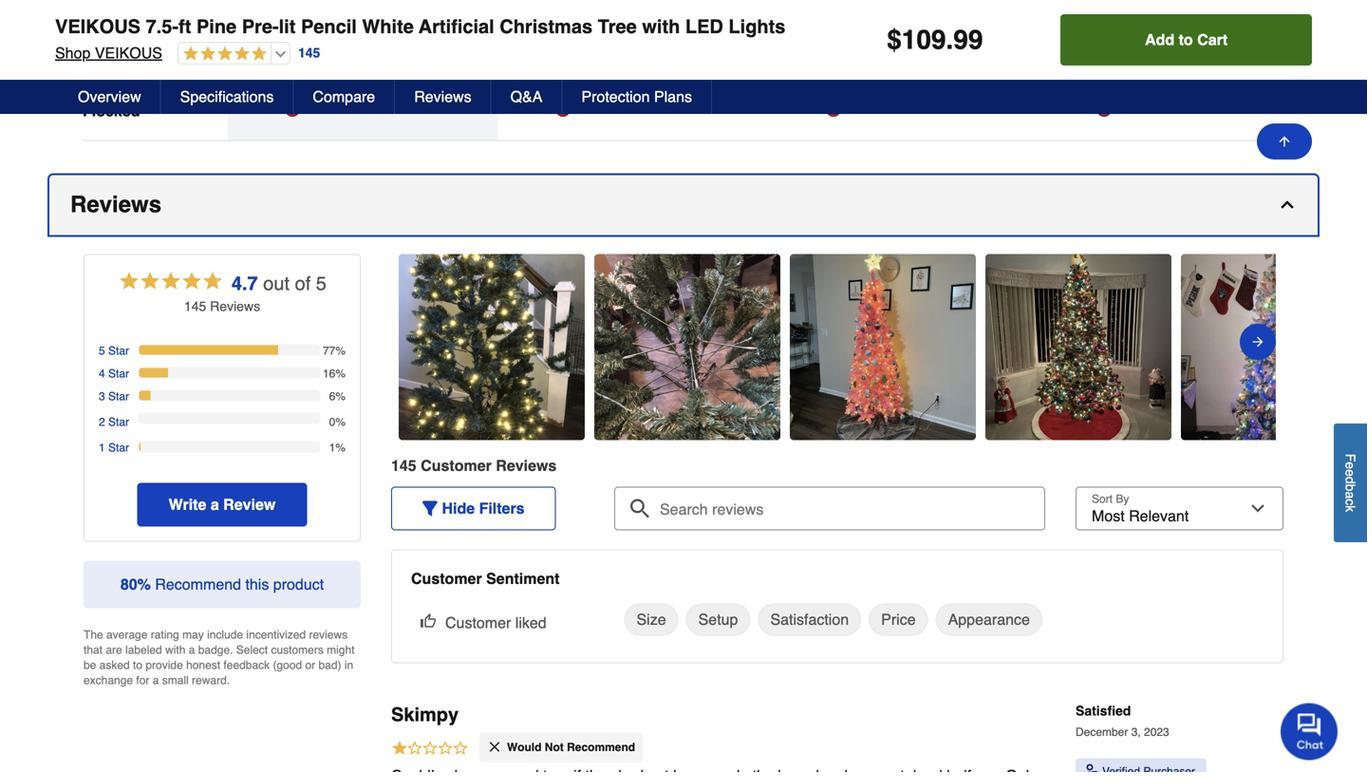 Task type: vqa. For each thing, say whether or not it's contained in the screenshot.
White
yes



Task type: describe. For each thing, give the bounding box(es) containing it.
compare
[[313, 88, 375, 105]]

hide filters
[[442, 499, 525, 517]]

be
[[84, 659, 96, 672]]

80
[[120, 575, 137, 593]]

145 for 145 customer review s
[[391, 457, 417, 474]]

sentiment
[[486, 570, 560, 587]]

lights
[[729, 16, 786, 38]]

5 inside 4.7 out of 5 145 review s
[[316, 272, 327, 294]]

.
[[947, 25, 954, 55]]

for
[[136, 674, 150, 687]]

badge.
[[198, 643, 233, 657]]

include
[[207, 628, 243, 641]]

customer sentiment
[[411, 570, 560, 587]]

write
[[169, 496, 207, 513]]

0 horizontal spatial reviews
[[70, 191, 162, 217]]

q&a
[[511, 88, 543, 105]]

6%
[[329, 390, 346, 403]]

1 vertical spatial s
[[549, 457, 557, 474]]

1 no image from the left
[[285, 101, 300, 117]]

may
[[182, 628, 204, 641]]

led
[[686, 16, 724, 38]]

hide filters button
[[391, 487, 556, 530]]

5 uploaded image image from the left
[[1182, 338, 1368, 356]]

3,
[[1132, 726, 1142, 739]]

customer for customer sentiment
[[411, 570, 482, 587]]

price button
[[869, 603, 929, 636]]

3
[[99, 390, 105, 403]]

%
[[137, 575, 151, 593]]

1 vertical spatial tree
[[143, 44, 175, 62]]

d
[[1344, 477, 1359, 484]]

0 vertical spatial veikous
[[55, 16, 141, 38]]

veikous 7.5-ft pine pre-lit pencil white artificial christmas tree with led lights
[[55, 16, 786, 38]]

primary tree color
[[83, 44, 219, 62]]

select
[[236, 643, 268, 657]]

add to cart
[[1146, 31, 1228, 48]]

1 horizontal spatial tree
[[598, 16, 637, 38]]

145 customer review s
[[391, 457, 557, 474]]

a down may
[[189, 643, 195, 657]]

customer liked
[[446, 614, 547, 632]]

filters
[[479, 499, 525, 517]]

to inside the average rating may include incentivized reviews that are labeled with a badge. select customers might be asked to provide honest feedback (good or bad) in exchange for a small reward.
[[133, 659, 143, 672]]

thumb up image
[[421, 613, 436, 628]]

review for 145 customer review s
[[496, 457, 549, 474]]

might
[[327, 643, 355, 657]]

specifications button
[[161, 80, 294, 114]]

$
[[887, 25, 902, 55]]

a right for
[[153, 674, 159, 687]]

plans
[[654, 88, 692, 105]]

pre-
[[242, 16, 279, 38]]

1 white cell from the left
[[285, 43, 442, 62]]

satisfaction
[[771, 611, 849, 628]]

artificial
[[419, 16, 495, 38]]

1 uploaded image image from the left
[[399, 338, 585, 356]]

145 inside 4.7 out of 5 145 review s
[[184, 299, 206, 314]]

pine
[[197, 16, 237, 38]]

1
[[99, 441, 105, 454]]

this
[[246, 575, 269, 593]]

would not recommend
[[507, 741, 636, 754]]

primary
[[83, 44, 139, 62]]

(good
[[273, 659, 302, 672]]

1 star
[[99, 441, 129, 454]]

1 vertical spatial reviews button
[[49, 175, 1319, 235]]

a right write
[[211, 496, 219, 513]]

verified purchaser icon image
[[1084, 764, 1099, 772]]

1 vertical spatial 4.7 stars image
[[118, 269, 224, 297]]

bad)
[[319, 659, 342, 672]]

close image
[[487, 740, 503, 755]]

overview
[[78, 88, 141, 105]]

1 horizontal spatial white
[[362, 16, 414, 38]]

lit
[[279, 16, 296, 38]]

shop
[[55, 44, 91, 62]]

write a review
[[169, 496, 276, 513]]

1 vertical spatial veikous
[[95, 44, 162, 62]]

are
[[106, 643, 122, 657]]

1 horizontal spatial reviews
[[414, 88, 472, 105]]

small
[[162, 674, 189, 687]]

77%
[[323, 344, 346, 357]]

0 vertical spatial with
[[642, 16, 680, 38]]

f e e d b a c k button
[[1335, 424, 1368, 542]]

1 star image
[[391, 740, 469, 760]]

4
[[99, 367, 105, 380]]

not
[[545, 741, 564, 754]]

chat invite button image
[[1281, 702, 1339, 760]]

2 e from the top
[[1344, 469, 1359, 477]]

review inside 4.7 out of 5 145 review s
[[210, 299, 254, 314]]

s inside 4.7 out of 5 145 review s
[[254, 299, 260, 314]]

would
[[507, 741, 542, 754]]

satisfaction button
[[758, 603, 862, 636]]

0 vertical spatial 4.7 stars image
[[179, 46, 267, 63]]

0 vertical spatial reviews button
[[395, 80, 492, 114]]

christmas
[[500, 16, 593, 38]]

arrow up image
[[1278, 134, 1293, 149]]

recommend for not
[[567, 741, 636, 754]]



Task type: locate. For each thing, give the bounding box(es) containing it.
white for 2nd white cell from left
[[1097, 44, 1136, 62]]

appearance button
[[936, 603, 1043, 636]]

color
[[179, 44, 219, 62]]

recommend for %
[[155, 575, 241, 593]]

5 star
[[99, 344, 129, 357]]

0 horizontal spatial no image
[[285, 101, 300, 117]]

review right write
[[223, 496, 276, 513]]

with down rating
[[165, 643, 186, 657]]

veikous down 7.5-
[[95, 44, 162, 62]]

to inside button
[[1179, 31, 1194, 48]]

with inside the average rating may include incentivized reviews that are labeled with a badge. select customers might be asked to provide honest feedback (good or bad) in exchange for a small reward.
[[165, 643, 186, 657]]

0 vertical spatial customer
[[421, 457, 492, 474]]

recommend up may
[[155, 575, 241, 593]]

december
[[1076, 726, 1129, 739]]

to right add
[[1179, 31, 1194, 48]]

2023
[[1145, 726, 1170, 739]]

1%
[[329, 441, 346, 454]]

0 horizontal spatial recommend
[[155, 575, 241, 593]]

star for 4 star
[[108, 367, 129, 380]]

q&a button
[[492, 80, 563, 114]]

incentivized
[[246, 628, 306, 641]]

0 vertical spatial review
[[210, 299, 254, 314]]

2
[[99, 415, 105, 429]]

$ 109 . 99
[[887, 25, 984, 55]]

review up filters
[[496, 457, 549, 474]]

0 horizontal spatial tree
[[143, 44, 175, 62]]

asked
[[99, 659, 130, 672]]

review down "4.7"
[[210, 299, 254, 314]]

16%
[[323, 367, 346, 380]]

filter image
[[423, 501, 438, 516]]

review for write a review
[[223, 496, 276, 513]]

0 horizontal spatial s
[[254, 299, 260, 314]]

1 vertical spatial customer
[[411, 570, 482, 587]]

tree down 7.5-
[[143, 44, 175, 62]]

4.7 stars image left "4.7"
[[118, 269, 224, 297]]

white for second white cell from right
[[285, 44, 324, 62]]

1 horizontal spatial recommend
[[567, 741, 636, 754]]

1 no image from the left
[[556, 101, 571, 117]]

customer for customer liked
[[446, 614, 511, 632]]

s down "4.7"
[[254, 299, 260, 314]]

pencil
[[301, 16, 357, 38]]

setup
[[699, 611, 739, 628]]

5 star from the top
[[108, 441, 129, 454]]

1 horizontal spatial s
[[549, 457, 557, 474]]

shop veikous
[[55, 44, 162, 62]]

1 vertical spatial to
[[133, 659, 143, 672]]

s
[[254, 299, 260, 314], [549, 457, 557, 474]]

4.7 stars image down pine
[[179, 46, 267, 63]]

product
[[273, 575, 324, 593]]

2 no image from the left
[[827, 101, 842, 117]]

f e e d b a c k
[[1344, 454, 1359, 512]]

1 horizontal spatial no image
[[827, 101, 842, 117]]

honest
[[186, 659, 220, 672]]

1 horizontal spatial 5
[[316, 272, 327, 294]]

veikous up shop veikous
[[55, 16, 141, 38]]

out
[[263, 272, 290, 294]]

white down lit
[[285, 44, 324, 62]]

hide
[[442, 499, 475, 517]]

2 uploaded image image from the left
[[595, 338, 781, 356]]

e
[[1344, 462, 1359, 469], [1344, 469, 1359, 477]]

white right 'pencil'
[[362, 16, 414, 38]]

1 horizontal spatial with
[[642, 16, 680, 38]]

4.7
[[232, 272, 258, 294]]

4.7 stars image
[[179, 46, 267, 63], [118, 269, 224, 297]]

0 vertical spatial reviews
[[414, 88, 472, 105]]

reviews down artificial
[[414, 88, 472, 105]]

size button
[[625, 603, 679, 636]]

2 vertical spatial 145
[[391, 457, 417, 474]]

star up 4 star on the left of the page
[[108, 344, 129, 357]]

appearance
[[949, 611, 1031, 628]]

2 horizontal spatial white
[[1097, 44, 1136, 62]]

customers
[[271, 643, 324, 657]]

add
[[1146, 31, 1175, 48]]

s up hide filters button
[[549, 457, 557, 474]]

average
[[106, 628, 148, 641]]

0 vertical spatial tree
[[598, 16, 637, 38]]

a up "k"
[[1344, 491, 1359, 499]]

b
[[1344, 484, 1359, 491]]

reviews
[[414, 88, 472, 105], [70, 191, 162, 217]]

skimpy
[[391, 704, 459, 726]]

star for 3 star
[[108, 390, 129, 403]]

or
[[305, 659, 316, 672]]

no image
[[556, 101, 571, 117], [827, 101, 842, 117]]

3 star from the top
[[108, 390, 129, 403]]

in
[[345, 659, 354, 672]]

0 horizontal spatial 5
[[99, 344, 105, 357]]

1 vertical spatial reviews
[[70, 191, 162, 217]]

provide
[[146, 659, 183, 672]]

price
[[882, 611, 916, 628]]

1 vertical spatial 5
[[99, 344, 105, 357]]

0%
[[329, 415, 346, 429]]

0 horizontal spatial to
[[133, 659, 143, 672]]

c
[[1344, 499, 1359, 505]]

customer up thumb up icon
[[411, 570, 482, 587]]

rating
[[151, 628, 179, 641]]

reviews button
[[395, 80, 492, 114], [49, 175, 1319, 235]]

2 vertical spatial customer
[[446, 614, 511, 632]]

star right 1
[[108, 441, 129, 454]]

satisfied
[[1076, 703, 1132, 718]]

2 horizontal spatial 145
[[391, 457, 417, 474]]

5 up the 4
[[99, 344, 105, 357]]

tree up protection
[[598, 16, 637, 38]]

protection
[[582, 88, 650, 105]]

0 horizontal spatial 145
[[184, 299, 206, 314]]

specifications
[[180, 88, 274, 105]]

star for 1 star
[[108, 441, 129, 454]]

0 horizontal spatial with
[[165, 643, 186, 657]]

white left add
[[1097, 44, 1136, 62]]

e up b at the bottom right of the page
[[1344, 469, 1359, 477]]

customer up hide
[[421, 457, 492, 474]]

star for 5 star
[[108, 344, 129, 357]]

protection plans button
[[563, 80, 712, 114]]

of
[[295, 272, 311, 294]]

1 horizontal spatial to
[[1179, 31, 1194, 48]]

chevron up image
[[1279, 195, 1298, 214]]

4.7 out of 5 145 review s
[[184, 272, 327, 314]]

0 horizontal spatial white
[[285, 44, 324, 62]]

reward.
[[192, 674, 230, 687]]

0 vertical spatial to
[[1179, 31, 1194, 48]]

3 uploaded image image from the left
[[790, 338, 977, 356]]

recommend right not
[[567, 741, 636, 754]]

2 no image from the left
[[1097, 101, 1113, 117]]

1 vertical spatial 145
[[184, 299, 206, 314]]

flocked
[[83, 102, 140, 120]]

overview button
[[59, 80, 161, 114]]

0 vertical spatial recommend
[[155, 575, 241, 593]]

0 vertical spatial 5
[[316, 272, 327, 294]]

ft
[[179, 16, 191, 38]]

feedback
[[224, 659, 270, 672]]

write a review button
[[137, 483, 307, 527]]

customer down customer sentiment
[[446, 614, 511, 632]]

0 vertical spatial 145
[[298, 45, 320, 60]]

80 % recommend this product
[[120, 575, 324, 593]]

with left led
[[642, 16, 680, 38]]

protection plans
[[582, 88, 692, 105]]

5 right of
[[316, 272, 327, 294]]

star right 3
[[108, 390, 129, 403]]

labeled
[[125, 643, 162, 657]]

2 star
[[99, 415, 129, 429]]

k
[[1344, 505, 1359, 512]]

1 vertical spatial review
[[496, 457, 549, 474]]

cell
[[827, 43, 983, 62], [285, 101, 442, 121], [556, 101, 713, 121], [827, 101, 983, 121], [1097, 101, 1254, 121]]

4 star
[[99, 367, 129, 380]]

2 star from the top
[[108, 367, 129, 380]]

cart
[[1198, 31, 1228, 48]]

reviews down flocked
[[70, 191, 162, 217]]

star right '2'
[[108, 415, 129, 429]]

that
[[84, 643, 103, 657]]

0 vertical spatial s
[[254, 299, 260, 314]]

a
[[1344, 491, 1359, 499], [211, 496, 219, 513], [189, 643, 195, 657], [153, 674, 159, 687]]

0 horizontal spatial white cell
[[285, 43, 442, 62]]

7.5-
[[146, 16, 179, 38]]

uploaded image image
[[399, 338, 585, 356], [595, 338, 781, 356], [790, 338, 977, 356], [986, 338, 1172, 356], [1182, 338, 1368, 356]]

Search reviews text field
[[622, 487, 1038, 519]]

liked
[[516, 614, 547, 632]]

1 horizontal spatial 145
[[298, 45, 320, 60]]

0 horizontal spatial no image
[[556, 101, 571, 117]]

5
[[316, 272, 327, 294], [99, 344, 105, 357]]

4 star from the top
[[108, 415, 129, 429]]

recommend
[[155, 575, 241, 593], [567, 741, 636, 754]]

145 for 145
[[298, 45, 320, 60]]

white cell
[[285, 43, 442, 62], [1097, 43, 1254, 62]]

1 star from the top
[[108, 344, 129, 357]]

setup button
[[686, 603, 751, 636]]

to up for
[[133, 659, 143, 672]]

star right the 4
[[108, 367, 129, 380]]

the average rating may include incentivized reviews that are labeled with a badge. select customers might be asked to provide honest feedback (good or bad) in exchange for a small reward.
[[84, 628, 355, 687]]

satisfied december 3, 2023
[[1076, 703, 1170, 739]]

size
[[637, 611, 667, 628]]

no image
[[285, 101, 300, 117], [1097, 101, 1113, 117]]

145
[[298, 45, 320, 60], [184, 299, 206, 314], [391, 457, 417, 474]]

add to cart button
[[1061, 14, 1313, 66]]

1 vertical spatial with
[[165, 643, 186, 657]]

2 vertical spatial review
[[223, 496, 276, 513]]

f
[[1344, 454, 1359, 462]]

1 horizontal spatial white cell
[[1097, 43, 1254, 62]]

1 e from the top
[[1344, 462, 1359, 469]]

1 vertical spatial recommend
[[567, 741, 636, 754]]

review inside button
[[223, 496, 276, 513]]

4 uploaded image image from the left
[[986, 338, 1172, 356]]

arrow right image
[[1251, 331, 1266, 354]]

2 white cell from the left
[[1097, 43, 1254, 62]]

star for 2 star
[[108, 415, 129, 429]]

1 horizontal spatial no image
[[1097, 101, 1113, 117]]

99
[[954, 25, 984, 55]]

e up d
[[1344, 462, 1359, 469]]



